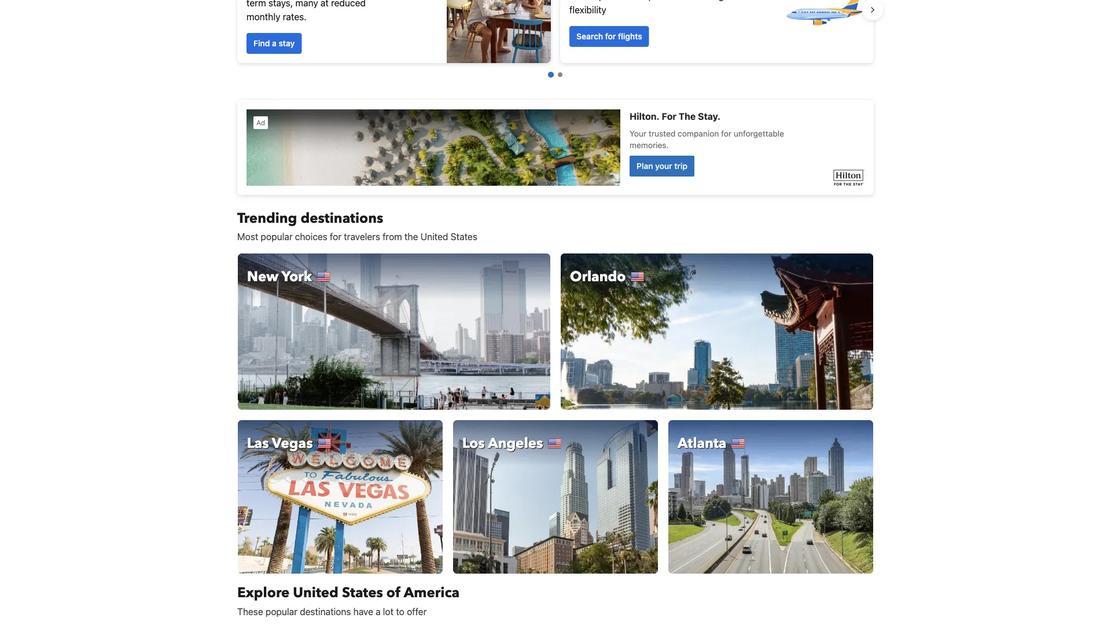 Task type: locate. For each thing, give the bounding box(es) containing it.
0 horizontal spatial a
[[272, 38, 277, 48]]

1 horizontal spatial for
[[605, 32, 616, 41]]

states right the
[[451, 231, 477, 242]]

1 vertical spatial flights
[[618, 32, 642, 41]]

1 vertical spatial destinations
[[300, 606, 351, 617]]

1 vertical spatial popular
[[266, 606, 297, 617]]

atlanta link
[[668, 420, 874, 574]]

search for flights link
[[570, 26, 649, 47]]

new
[[247, 267, 279, 286]]

destinations inside trending destinations most popular choices for travelers from the united states
[[301, 209, 383, 228]]

destinations up "travelers"
[[301, 209, 383, 228]]

flights left the with
[[711, 0, 737, 1]]

1 vertical spatial united
[[293, 583, 339, 603]]

trending
[[237, 209, 297, 228]]

1 vertical spatial a
[[376, 606, 381, 617]]

1 horizontal spatial flights
[[711, 0, 737, 1]]

united inside trending destinations most popular choices for travelers from the united states
[[421, 231, 448, 242]]

a
[[272, 38, 277, 48], [376, 606, 381, 617]]

flights down –
[[618, 32, 642, 41]]

0 horizontal spatial flights
[[618, 32, 642, 41]]

united right the
[[421, 231, 448, 242]]

states
[[451, 231, 477, 242], [342, 583, 383, 603]]

0 horizontal spatial states
[[342, 583, 383, 603]]

0 vertical spatial destinations
[[301, 209, 383, 228]]

1 horizontal spatial united
[[421, 231, 448, 242]]

popular
[[261, 231, 293, 242], [266, 606, 297, 617]]

destinations inside explore united states of america these popular destinations have a lot to offer
[[300, 606, 351, 617]]

popular down explore
[[266, 606, 297, 617]]

from
[[383, 231, 402, 242]]

take your longest vacation yet image
[[447, 0, 551, 63]]

0 vertical spatial a
[[272, 38, 277, 48]]

of
[[387, 583, 401, 603]]

flights
[[711, 0, 737, 1], [618, 32, 642, 41]]

0 vertical spatial states
[[451, 231, 477, 242]]

united right explore
[[293, 583, 339, 603]]

for inside trending destinations most popular choices for travelers from the united states
[[330, 231, 342, 242]]

1 horizontal spatial a
[[376, 606, 381, 617]]

popular down 'trending'
[[261, 231, 293, 242]]

for right choices
[[330, 231, 342, 242]]

0 vertical spatial for
[[605, 32, 616, 41]]

stay
[[279, 38, 295, 48]]

explore
[[237, 583, 290, 603]]

destinations left have
[[300, 606, 351, 617]]

fly away to your dream vacation image
[[784, 0, 865, 50]]

0 horizontal spatial for
[[330, 231, 342, 242]]

los
[[462, 434, 485, 453]]

vegas
[[272, 434, 313, 453]]

united inside explore united states of america these popular destinations have a lot to offer
[[293, 583, 339, 603]]

compare
[[630, 0, 667, 1]]

–
[[623, 0, 628, 1]]

states up have
[[342, 583, 383, 603]]

the
[[405, 231, 418, 242]]

advertisement region
[[237, 100, 874, 195]]

a left 'stay'
[[272, 38, 277, 48]]

los angeles link
[[453, 420, 659, 574]]

0 horizontal spatial united
[[293, 583, 339, 603]]

for inside get inspired – compare and book flights with flexibility region
[[605, 32, 616, 41]]

a inside explore united states of america these popular destinations have a lot to offer
[[376, 606, 381, 617]]

0 vertical spatial flights
[[711, 0, 737, 1]]

0 vertical spatial united
[[421, 231, 448, 242]]

search
[[577, 32, 603, 41]]

find
[[254, 38, 270, 48]]

a left lot at the bottom of page
[[376, 606, 381, 617]]

1 vertical spatial states
[[342, 583, 383, 603]]

lot
[[383, 606, 394, 617]]

1 horizontal spatial states
[[451, 231, 477, 242]]

las
[[247, 434, 269, 453]]

for
[[605, 32, 616, 41], [330, 231, 342, 242]]

most
[[237, 231, 258, 242]]

offer
[[407, 606, 427, 617]]

0 vertical spatial popular
[[261, 231, 293, 242]]

to
[[396, 606, 405, 617]]

1 vertical spatial for
[[330, 231, 342, 242]]

destinations
[[301, 209, 383, 228], [300, 606, 351, 617]]

progress bar
[[548, 72, 563, 78]]

explore united states of america these popular destinations have a lot to offer
[[237, 583, 460, 617]]

united
[[421, 231, 448, 242], [293, 583, 339, 603]]

orlando link
[[560, 253, 874, 410]]

flights inside get inspired – compare and book flights with flexibility
[[711, 0, 737, 1]]

for right search at the top right of page
[[605, 32, 616, 41]]



Task type: vqa. For each thing, say whether or not it's contained in the screenshot.
first Free from right
no



Task type: describe. For each thing, give the bounding box(es) containing it.
york
[[282, 267, 312, 286]]

las vegas
[[247, 434, 313, 453]]

los angeles
[[462, 434, 543, 453]]

find a stay
[[254, 38, 295, 48]]

flexibility
[[570, 4, 607, 15]]

popular inside trending destinations most popular choices for travelers from the united states
[[261, 231, 293, 242]]

have
[[353, 606, 373, 617]]

with
[[740, 0, 757, 1]]

get inspired – compare and book flights with flexibility region
[[228, 0, 883, 68]]

atlanta
[[678, 434, 727, 453]]

travelers
[[344, 231, 380, 242]]

a inside "link"
[[272, 38, 277, 48]]

find a stay link
[[247, 33, 302, 54]]

book
[[688, 0, 709, 1]]

and
[[670, 0, 685, 1]]

states inside trending destinations most popular choices for travelers from the united states
[[451, 231, 477, 242]]

get
[[570, 0, 585, 1]]

search for flights
[[577, 32, 642, 41]]

get inspired – compare and book flights with flexibility
[[570, 0, 757, 15]]

new york
[[247, 267, 312, 286]]

these
[[237, 606, 263, 617]]

new york link
[[237, 253, 551, 410]]

america
[[404, 583, 460, 603]]

orlando
[[570, 267, 626, 286]]

popular inside explore united states of america these popular destinations have a lot to offer
[[266, 606, 297, 617]]

trending destinations most popular choices for travelers from the united states
[[237, 209, 477, 242]]

angeles
[[488, 434, 543, 453]]

inspired
[[587, 0, 620, 1]]

las vegas link
[[237, 420, 443, 574]]

states inside explore united states of america these popular destinations have a lot to offer
[[342, 583, 383, 603]]

choices
[[295, 231, 328, 242]]



